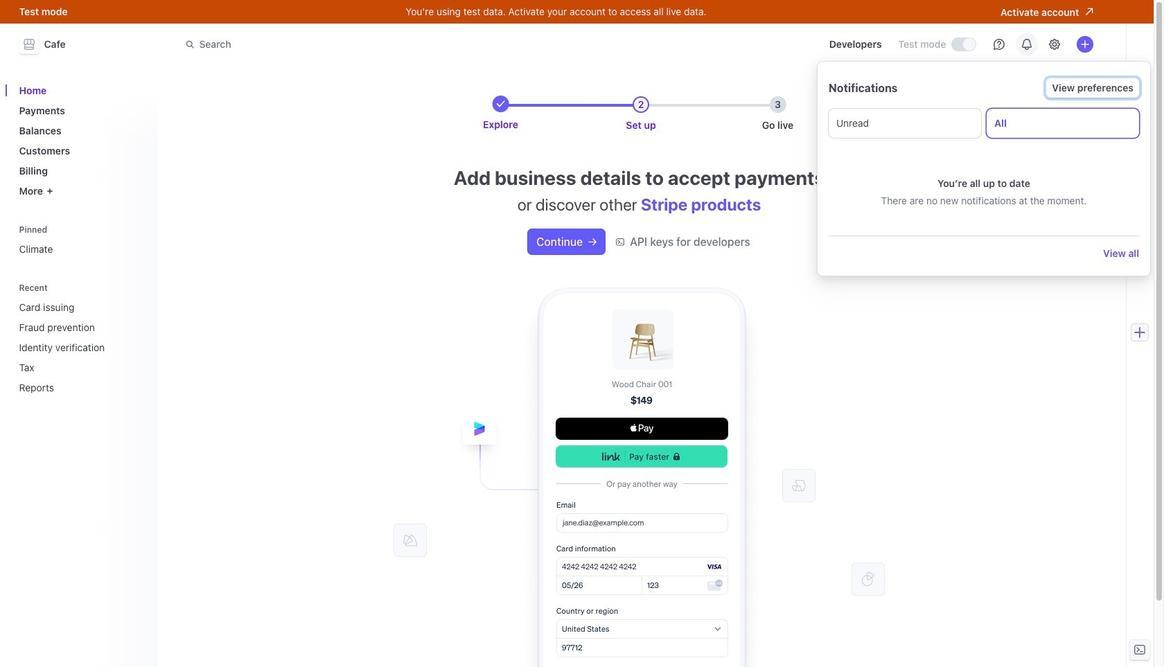 Task type: locate. For each thing, give the bounding box(es) containing it.
core navigation links element
[[14, 79, 149, 202]]

None search field
[[177, 32, 568, 57]]

tab list
[[829, 109, 1139, 138]]

help image
[[993, 39, 1004, 50]]

edit pins image
[[135, 226, 144, 234]]

recent element
[[14, 283, 149, 399], [14, 296, 149, 399]]

1 recent element from the top
[[14, 283, 149, 399]]

Search text field
[[177, 32, 568, 57]]



Task type: vqa. For each thing, say whether or not it's contained in the screenshot.
the advanced to the left
no



Task type: describe. For each thing, give the bounding box(es) containing it.
2 recent element from the top
[[14, 296, 149, 399]]

notifications image
[[1021, 39, 1032, 50]]

pinned element
[[14, 220, 149, 261]]

Test mode checkbox
[[952, 38, 975, 51]]

settings image
[[1049, 39, 1060, 50]]

svg image
[[588, 238, 597, 246]]



